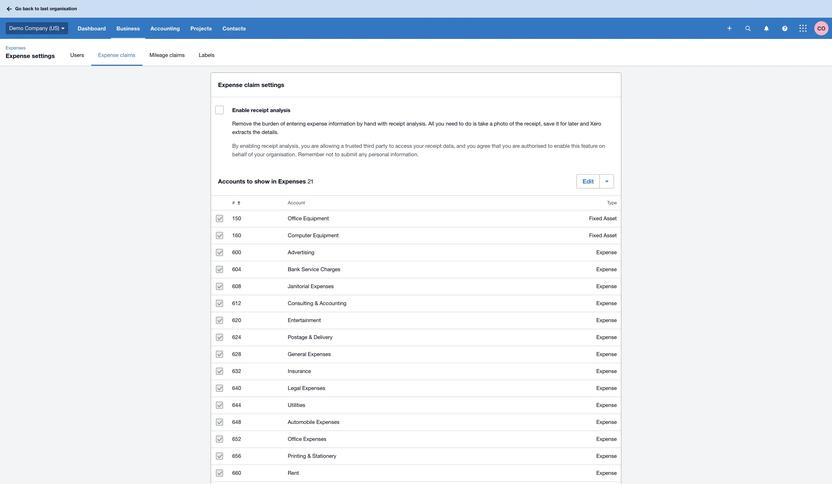 Task type: describe. For each thing, give the bounding box(es) containing it.
0 vertical spatial your
[[414, 143, 424, 149]]

edit
[[583, 178, 594, 185]]

banner containing co
[[0, 0, 832, 39]]

expense for utilities
[[597, 402, 617, 408]]

labels
[[199, 52, 215, 58]]

expense for advertising
[[597, 249, 617, 255]]

third
[[364, 143, 374, 149]]

(us)
[[49, 25, 59, 31]]

accounts to show in expenses 21
[[218, 178, 313, 185]]

to right the party
[[389, 143, 394, 149]]

go back to last organisation
[[15, 6, 77, 11]]

fixed asset for computer equipment
[[589, 232, 617, 238]]

fixed for computer equipment
[[589, 232, 602, 238]]

claim
[[244, 81, 260, 88]]

information.
[[391, 151, 419, 157]]

office expenses
[[288, 436, 326, 442]]

organisation
[[50, 6, 77, 11]]

projects button
[[185, 18, 217, 39]]

computer equipment
[[288, 232, 339, 238]]

demo
[[9, 25, 23, 31]]

& for printing
[[308, 453, 311, 459]]

xero
[[591, 121, 601, 127]]

expense for janitorial expenses
[[597, 283, 617, 289]]

expense for consulting & accounting
[[597, 300, 617, 306]]

behalf
[[232, 151, 247, 157]]

to inside remove the burden of entering expense information by hand with receipt analysis. all you need to do is take a photo of the receipt, save it for later and xero extracts the details.
[[459, 121, 464, 127]]

expenses right in
[[278, 178, 306, 185]]

allowing
[[320, 143, 340, 149]]

agree
[[477, 143, 490, 149]]

600
[[232, 249, 241, 255]]

users button
[[63, 45, 91, 66]]

bank
[[288, 266, 300, 272]]

equipment for computer equipment
[[313, 232, 339, 238]]

utilities
[[288, 402, 305, 408]]

consulting & accounting
[[288, 300, 347, 306]]

last
[[40, 6, 48, 11]]

data,
[[443, 143, 455, 149]]

expense
[[307, 121, 327, 127]]

do
[[465, 121, 472, 127]]

settings for expense claim settings
[[261, 81, 284, 88]]

group containing users
[[63, 45, 832, 66]]

not
[[326, 151, 334, 157]]

a inside remove the burden of entering expense information by hand with receipt analysis. all you need to do is take a photo of the receipt, save it for later and xero extracts the details.
[[490, 121, 493, 127]]

it
[[556, 121, 559, 127]]

you inside remove the burden of entering expense information by hand with receipt analysis. all you need to do is take a photo of the receipt, save it for later and xero extracts the details.
[[436, 121, 444, 127]]

entering
[[287, 121, 306, 127]]

expense for general expenses
[[597, 351, 617, 357]]

632
[[232, 368, 241, 374]]

dashboard
[[78, 25, 106, 31]]

expense for rent
[[597, 470, 617, 476]]

charges
[[321, 266, 340, 272]]

expenses inside expenses expense settings
[[6, 45, 26, 51]]

extracts
[[232, 129, 251, 135]]

mileage claims button
[[142, 45, 192, 66]]

expenses for 648
[[316, 419, 340, 425]]

automobile
[[288, 419, 315, 425]]

authorised
[[522, 143, 547, 149]]

save
[[544, 121, 555, 127]]

656
[[232, 453, 241, 459]]

office for office expenses
[[288, 436, 302, 442]]

bank service charges
[[288, 266, 340, 272]]

automobile expenses
[[288, 419, 340, 425]]

660
[[232, 470, 241, 476]]

delivery
[[314, 334, 333, 340]]

remove
[[232, 121, 252, 127]]

1 horizontal spatial of
[[280, 121, 285, 127]]

644
[[232, 402, 241, 408]]

access
[[395, 143, 412, 149]]

organisation.
[[266, 151, 297, 157]]

you left the agree at the top of page
[[467, 143, 476, 149]]

back
[[23, 6, 34, 11]]

settings for expenses expense settings
[[32, 52, 55, 59]]

expense claim settings
[[218, 81, 284, 88]]

equipment for office equipment
[[303, 215, 329, 221]]

to left 'show'
[[247, 178, 253, 185]]

account button
[[284, 196, 505, 210]]

expense for automobile expenses
[[597, 419, 617, 425]]

by
[[232, 143, 239, 149]]

contacts button
[[217, 18, 251, 39]]

by enabling receipt analysis, you are allowing a trusted third party to access your receipt data, and you agree that you are authorised to enable this feature on behalf of your organisation. remember not to submit any personal information.
[[232, 143, 605, 157]]

receipt left data,
[[426, 143, 442, 149]]

expense for insurance
[[597, 368, 617, 374]]

need
[[446, 121, 458, 127]]

demo company (us)
[[9, 25, 59, 31]]

take
[[478, 121, 488, 127]]

21
[[308, 178, 313, 185]]

general
[[288, 351, 306, 357]]

all
[[429, 121, 434, 127]]

information
[[329, 121, 356, 127]]

expense for bank service charges
[[597, 266, 617, 272]]

accounting button
[[145, 18, 185, 39]]

consulting
[[288, 300, 313, 306]]

claims for mileage claims
[[170, 52, 185, 58]]

expense for legal expenses
[[597, 385, 617, 391]]

expense for printing & stationery
[[597, 453, 617, 459]]

go back to last organisation link
[[4, 3, 81, 15]]

the left burden
[[253, 121, 261, 127]]

1 horizontal spatial svg image
[[746, 26, 751, 31]]

expense inside button
[[98, 52, 119, 58]]

648
[[232, 419, 241, 425]]

asset for office equipment
[[604, 215, 617, 221]]

asset for computer equipment
[[604, 232, 617, 238]]

labels button
[[192, 45, 222, 66]]

type button
[[505, 196, 627, 210]]

0 horizontal spatial your
[[254, 151, 265, 157]]

stationery
[[312, 453, 336, 459]]

this
[[572, 143, 580, 149]]

by
[[357, 121, 363, 127]]



Task type: vqa. For each thing, say whether or not it's contained in the screenshot.
Approved
no



Task type: locate. For each thing, give the bounding box(es) containing it.
later
[[568, 121, 579, 127]]

2 vertical spatial &
[[308, 453, 311, 459]]

1 horizontal spatial are
[[513, 143, 520, 149]]

0 vertical spatial accounting
[[151, 25, 180, 31]]

co button
[[815, 18, 832, 39]]

1 vertical spatial office
[[288, 436, 302, 442]]

contacts
[[223, 25, 246, 31]]

expense
[[6, 52, 30, 59], [98, 52, 119, 58], [218, 81, 243, 88], [597, 249, 617, 255], [597, 266, 617, 272], [597, 283, 617, 289], [597, 300, 617, 306], [597, 317, 617, 323], [597, 334, 617, 340], [597, 351, 617, 357], [597, 368, 617, 374], [597, 385, 617, 391], [597, 402, 617, 408], [597, 419, 617, 425], [597, 436, 617, 442], [597, 453, 617, 459], [597, 470, 617, 476]]

remember
[[298, 151, 324, 157]]

1 are from the left
[[311, 143, 319, 149]]

& for postage
[[309, 334, 312, 340]]

entertainment
[[288, 317, 321, 323]]

banner
[[0, 0, 832, 39]]

0 horizontal spatial and
[[457, 143, 466, 149]]

burden
[[262, 121, 279, 127]]

general expenses
[[288, 351, 331, 357]]

1 fixed from the top
[[589, 215, 602, 221]]

expenses for 608
[[311, 283, 334, 289]]

accounts
[[218, 178, 245, 185]]

expenses for 640
[[302, 385, 325, 391]]

# button
[[228, 196, 284, 210]]

0 horizontal spatial of
[[248, 151, 253, 157]]

expense for office expenses
[[597, 436, 617, 442]]

the
[[253, 121, 261, 127], [516, 121, 523, 127], [253, 129, 260, 135]]

account
[[288, 200, 305, 205]]

expenses down delivery at bottom
[[308, 351, 331, 357]]

receipt up burden
[[251, 107, 269, 113]]

1 vertical spatial equipment
[[313, 232, 339, 238]]

you
[[436, 121, 444, 127], [301, 143, 310, 149], [467, 143, 476, 149], [503, 143, 511, 149]]

printing & stationery
[[288, 453, 336, 459]]

fixed asset
[[589, 215, 617, 221], [589, 232, 617, 238]]

1 asset from the top
[[604, 215, 617, 221]]

you up the remember
[[301, 143, 310, 149]]

160
[[232, 232, 241, 238]]

& for consulting
[[315, 300, 318, 306]]

1 vertical spatial settings
[[261, 81, 284, 88]]

accounting down janitorial expenses
[[320, 300, 347, 306]]

that
[[492, 143, 501, 149]]

1 horizontal spatial settings
[[261, 81, 284, 88]]

show
[[254, 178, 270, 185]]

1 vertical spatial and
[[457, 143, 466, 149]]

any
[[359, 151, 367, 157]]

your down enabling
[[254, 151, 265, 157]]

150
[[232, 215, 241, 221]]

a
[[490, 121, 493, 127], [341, 143, 344, 149]]

rent
[[288, 470, 299, 476]]

1 vertical spatial &
[[309, 334, 312, 340]]

business button
[[111, 18, 145, 39]]

settings inside expenses expense settings
[[32, 52, 55, 59]]

advertising
[[288, 249, 314, 255]]

0 vertical spatial a
[[490, 121, 493, 127]]

a inside by enabling receipt analysis, you are allowing a trusted third party to access your receipt data, and you agree that you are authorised to enable this feature on behalf of your organisation. remember not to submit any personal information.
[[341, 143, 344, 149]]

personal
[[369, 151, 389, 157]]

and
[[580, 121, 589, 127], [457, 143, 466, 149]]

receipt down details.
[[262, 143, 278, 149]]

1 vertical spatial fixed asset
[[589, 232, 617, 238]]

legal
[[288, 385, 301, 391]]

0 vertical spatial &
[[315, 300, 318, 306]]

the left details.
[[253, 129, 260, 135]]

0 vertical spatial equipment
[[303, 215, 329, 221]]

expenses expense settings
[[6, 45, 55, 59]]

claims down business
[[120, 52, 135, 58]]

receipt right with
[[389, 121, 405, 127]]

dashboard link
[[72, 18, 111, 39]]

expense inside expenses expense settings
[[6, 52, 30, 59]]

& left delivery at bottom
[[309, 334, 312, 340]]

business
[[116, 25, 140, 31]]

2 office from the top
[[288, 436, 302, 442]]

and inside by enabling receipt analysis, you are allowing a trusted third party to access your receipt data, and you agree that you are authorised to enable this feature on behalf of your organisation. remember not to submit any personal information.
[[457, 143, 466, 149]]

1 horizontal spatial and
[[580, 121, 589, 127]]

enable receipt analysis
[[232, 107, 291, 113]]

receipt
[[251, 107, 269, 113], [389, 121, 405, 127], [262, 143, 278, 149], [426, 143, 442, 149]]

janitorial
[[288, 283, 309, 289]]

0 vertical spatial fixed asset
[[589, 215, 617, 221]]

a up submit
[[341, 143, 344, 149]]

receipt inside remove the burden of entering expense information by hand with receipt analysis. all you need to do is take a photo of the receipt, save it for later and xero extracts the details.
[[389, 121, 405, 127]]

and right data,
[[457, 143, 466, 149]]

you right all
[[436, 121, 444, 127]]

expenses down automobile expenses
[[303, 436, 326, 442]]

accounting
[[151, 25, 180, 31], [320, 300, 347, 306]]

of
[[280, 121, 285, 127], [510, 121, 514, 127], [248, 151, 253, 157]]

go
[[15, 6, 22, 11]]

expenses for 652
[[303, 436, 326, 442]]

1 fixed asset from the top
[[589, 215, 617, 221]]

a right the take
[[490, 121, 493, 127]]

demo company (us) button
[[0, 18, 72, 39]]

1 vertical spatial your
[[254, 151, 265, 157]]

1 vertical spatial asset
[[604, 232, 617, 238]]

2 horizontal spatial of
[[510, 121, 514, 127]]

expenses up consulting & accounting
[[311, 283, 334, 289]]

the left receipt,
[[516, 121, 523, 127]]

expenses right automobile
[[316, 419, 340, 425]]

0 vertical spatial asset
[[604, 215, 617, 221]]

your
[[414, 143, 424, 149], [254, 151, 265, 157]]

expenses for 628
[[308, 351, 331, 357]]

1 vertical spatial accounting
[[320, 300, 347, 306]]

and inside remove the burden of entering expense information by hand with receipt analysis. all you need to do is take a photo of the receipt, save it for later and xero extracts the details.
[[580, 121, 589, 127]]

office up printing
[[288, 436, 302, 442]]

postage & delivery
[[288, 334, 333, 340]]

remove the burden of entering expense information by hand with receipt analysis. all you need to do is take a photo of the receipt, save it for later and xero extracts the details.
[[232, 121, 601, 135]]

608
[[232, 283, 241, 289]]

0 horizontal spatial are
[[311, 143, 319, 149]]

type
[[607, 200, 617, 205]]

2 fixed asset from the top
[[589, 232, 617, 238]]

0 vertical spatial fixed
[[589, 215, 602, 221]]

expenses right legal
[[302, 385, 325, 391]]

of down enabling
[[248, 151, 253, 157]]

and right later
[[580, 121, 589, 127]]

0 vertical spatial settings
[[32, 52, 55, 59]]

1 horizontal spatial your
[[414, 143, 424, 149]]

office down account
[[288, 215, 302, 221]]

to left the do
[[459, 121, 464, 127]]

expense for entertainment
[[597, 317, 617, 323]]

you right "that"
[[503, 143, 511, 149]]

0 horizontal spatial settings
[[32, 52, 55, 59]]

accounting inside accounting dropdown button
[[151, 25, 180, 31]]

0 horizontal spatial svg image
[[7, 7, 12, 11]]

expenses down demo
[[6, 45, 26, 51]]

to right "not"
[[335, 151, 340, 157]]

office for office equipment
[[288, 215, 302, 221]]

2 asset from the top
[[604, 232, 617, 238]]

legal expenses
[[288, 385, 325, 391]]

1 horizontal spatial claims
[[170, 52, 185, 58]]

office equipment
[[288, 215, 329, 221]]

hand
[[364, 121, 376, 127]]

to left last
[[35, 6, 39, 11]]

analysis,
[[279, 143, 300, 149]]

accounting up 'mileage claims'
[[151, 25, 180, 31]]

mileage
[[149, 52, 168, 58]]

of inside by enabling receipt analysis, you are allowing a trusted third party to access your receipt data, and you agree that you are authorised to enable this feature on behalf of your organisation. remember not to submit any personal information.
[[248, 151, 253, 157]]

feature
[[581, 143, 598, 149]]

svg image
[[7, 7, 12, 11], [746, 26, 751, 31], [782, 26, 788, 31]]

equipment down office equipment
[[313, 232, 339, 238]]

equipment up computer equipment on the top left of the page
[[303, 215, 329, 221]]

0 horizontal spatial claims
[[120, 52, 135, 58]]

svg image inside demo company (us) popup button
[[61, 27, 65, 29]]

group
[[63, 45, 832, 66]]

receipt,
[[525, 121, 542, 127]]

analysis
[[270, 107, 291, 113]]

asset
[[604, 215, 617, 221], [604, 232, 617, 238]]

claims right mileage
[[170, 52, 185, 58]]

0 vertical spatial and
[[580, 121, 589, 127]]

edit button
[[577, 174, 600, 188]]

service
[[302, 266, 319, 272]]

2 fixed from the top
[[589, 232, 602, 238]]

fixed for office equipment
[[589, 215, 602, 221]]

1 vertical spatial fixed
[[589, 232, 602, 238]]

on
[[599, 143, 605, 149]]

604
[[232, 266, 241, 272]]

& right printing
[[308, 453, 311, 459]]

#
[[232, 200, 235, 205]]

in
[[271, 178, 277, 185]]

2 are from the left
[[513, 143, 520, 149]]

1 claims from the left
[[120, 52, 135, 58]]

0 horizontal spatial a
[[341, 143, 344, 149]]

1 vertical spatial a
[[341, 143, 344, 149]]

expense claims
[[98, 52, 135, 58]]

to left enable
[[548, 143, 553, 149]]

svg image
[[800, 25, 807, 32], [764, 26, 769, 31], [728, 26, 732, 30], [61, 27, 65, 29]]

fixed asset for office equipment
[[589, 215, 617, 221]]

mileage claims
[[149, 52, 185, 58]]

are up the remember
[[311, 143, 319, 149]]

1 horizontal spatial a
[[490, 121, 493, 127]]

1 office from the top
[[288, 215, 302, 221]]

photo
[[494, 121, 508, 127]]

628
[[232, 351, 241, 357]]

0 vertical spatial office
[[288, 215, 302, 221]]

details.
[[262, 129, 279, 135]]

are left authorised
[[513, 143, 520, 149]]

2 claims from the left
[[170, 52, 185, 58]]

your right 'access'
[[414, 143, 424, 149]]

svg image inside go back to last organisation link
[[7, 7, 12, 11]]

settings right claim
[[261, 81, 284, 88]]

expense for postage & delivery
[[597, 334, 617, 340]]

expenses link
[[3, 45, 28, 52]]

party
[[376, 143, 388, 149]]

is
[[473, 121, 477, 127]]

640
[[232, 385, 241, 391]]

settings down demo company (us) popup button
[[32, 52, 55, 59]]

2 horizontal spatial svg image
[[782, 26, 788, 31]]

claims for expense claims
[[120, 52, 135, 58]]

612
[[232, 300, 241, 306]]

of right photo
[[510, 121, 514, 127]]

of right burden
[[280, 121, 285, 127]]

0 horizontal spatial accounting
[[151, 25, 180, 31]]

trusted
[[345, 143, 362, 149]]

&
[[315, 300, 318, 306], [309, 334, 312, 340], [308, 453, 311, 459]]

1 horizontal spatial accounting
[[320, 300, 347, 306]]

enable
[[232, 107, 250, 113]]

& right consulting
[[315, 300, 318, 306]]

equipment
[[303, 215, 329, 221], [313, 232, 339, 238]]



